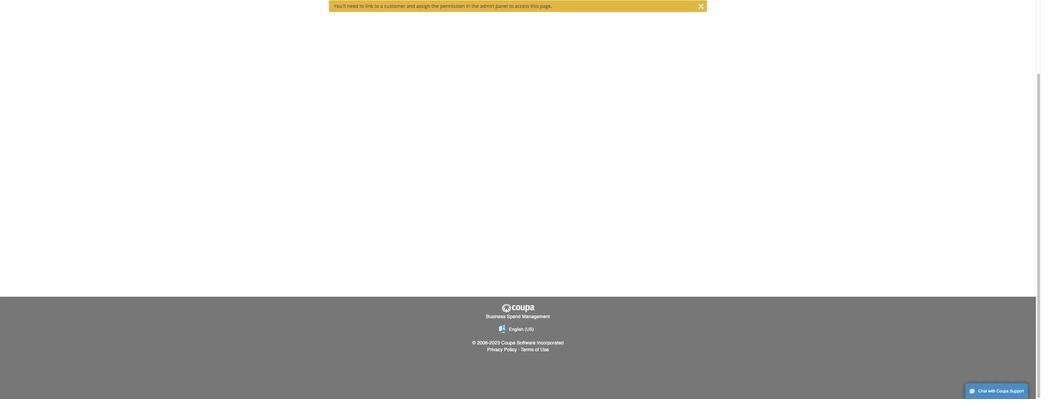 Task type: locate. For each thing, give the bounding box(es) containing it.
need
[[347, 3, 359, 9]]

software
[[517, 340, 536, 346]]

0 vertical spatial coupa
[[501, 340, 516, 346]]

© 2006-2023 coupa software incorporated
[[472, 340, 564, 346]]

assign
[[417, 3, 431, 9]]

1 the from the left
[[432, 3, 439, 9]]

1 horizontal spatial the
[[472, 3, 479, 9]]

coupa
[[501, 340, 516, 346], [997, 389, 1009, 394]]

1 horizontal spatial coupa
[[997, 389, 1009, 394]]

terms of use
[[521, 347, 549, 353]]

privacy policy link
[[487, 347, 517, 353]]

1 horizontal spatial to
[[375, 3, 379, 9]]

page.
[[540, 3, 552, 9]]

the right assign
[[432, 3, 439, 9]]

panel
[[496, 3, 508, 9]]

to left a
[[375, 3, 379, 9]]

privacy policy
[[487, 347, 517, 353]]

to right panel
[[509, 3, 514, 9]]

incorporated
[[537, 340, 564, 346]]

the right in
[[472, 3, 479, 9]]

with
[[988, 389, 996, 394]]

policy
[[504, 347, 517, 353]]

coupa supplier portal image
[[501, 304, 535, 313]]

0 horizontal spatial to
[[360, 3, 364, 9]]

0 horizontal spatial coupa
[[501, 340, 516, 346]]

coupa inside button
[[997, 389, 1009, 394]]

the
[[432, 3, 439, 9], [472, 3, 479, 9]]

coupa right "with"
[[997, 389, 1009, 394]]

in
[[466, 3, 471, 9]]

coupa up policy
[[501, 340, 516, 346]]

3 to from the left
[[509, 3, 514, 9]]

privacy
[[487, 347, 503, 353]]

to
[[360, 3, 364, 9], [375, 3, 379, 9], [509, 3, 514, 9]]

0 horizontal spatial the
[[432, 3, 439, 9]]

to left link
[[360, 3, 364, 9]]

admin
[[480, 3, 494, 9]]

access
[[515, 3, 530, 9]]

business spend management
[[486, 314, 550, 320]]

1 vertical spatial coupa
[[997, 389, 1009, 394]]

spend
[[507, 314, 521, 320]]

business
[[486, 314, 506, 320]]

english (us)
[[509, 327, 534, 332]]

2 horizontal spatial to
[[509, 3, 514, 9]]



Task type: describe. For each thing, give the bounding box(es) containing it.
you'll
[[334, 3, 346, 9]]

chat with coupa support button
[[966, 384, 1029, 399]]

use
[[541, 347, 549, 353]]

support
[[1010, 389, 1024, 394]]

terms
[[521, 347, 534, 353]]

a
[[381, 3, 383, 9]]

2 to from the left
[[375, 3, 379, 9]]

you'll need to link to a customer and assign the permission in the admin panel to access this page.
[[334, 3, 552, 9]]

(us)
[[525, 327, 534, 332]]

english
[[509, 327, 524, 332]]

chat with coupa support
[[979, 389, 1024, 394]]

chat
[[979, 389, 987, 394]]

2023
[[489, 340, 500, 346]]

link
[[366, 3, 373, 9]]

terms of use link
[[521, 347, 549, 353]]

permission
[[440, 3, 465, 9]]

©
[[472, 340, 476, 346]]

management
[[522, 314, 550, 320]]

1 to from the left
[[360, 3, 364, 9]]

customer
[[384, 3, 406, 9]]

this
[[531, 3, 539, 9]]

2 the from the left
[[472, 3, 479, 9]]

and
[[407, 3, 415, 9]]

2006-
[[477, 340, 489, 346]]

of
[[535, 347, 539, 353]]



Task type: vqa. For each thing, say whether or not it's contained in the screenshot.
the rightmost the Ratings
no



